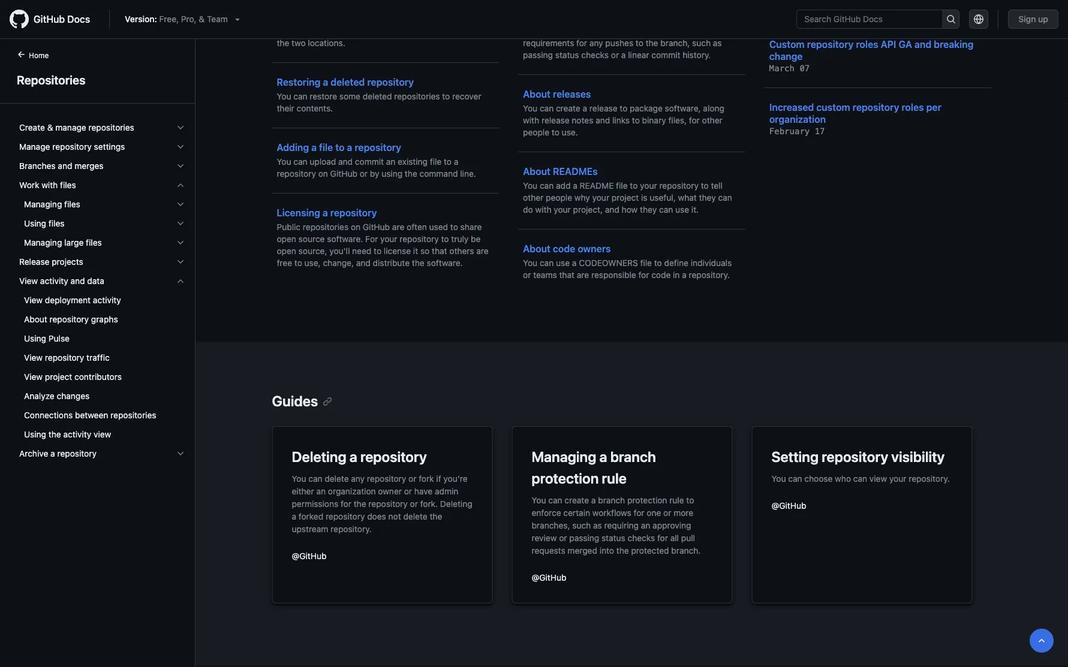 Task type: describe. For each thing, give the bounding box(es) containing it.
and inside adding a file to a repository you can upload and commit an existing file to a repository on github or by using the command line.
[[338, 157, 353, 167]]

you inside you can delete any repository or fork if you're either an organization owner or have admin permissions for the repository or fork. deleting a forked repository does not delete the upstream repository.
[[292, 474, 306, 484]]

sc 9kayk9 0 image for using files
[[176, 219, 185, 229]]

to inside restoring a deleted repository you can restore some deleted repositories to recover their contents.
[[442, 91, 450, 101]]

tell
[[711, 181, 723, 191]]

by inside the "you can protect important branches by setting branch protection rules, which define whether collaborators can delete or force push to the branch and set requirements for any pushes to the branch, such as passing status checks or a linear commit history."
[[665, 2, 674, 12]]

create inside about releases you can create a release to package software, along with release notes and links to binary files, for other people to use.
[[556, 103, 580, 113]]

view activity and data element containing view deployment activity
[[10, 291, 195, 444]]

work with files element containing managing files
[[10, 195, 195, 253]]

an inside you can create a branch protection rule to enforce certain workflows for one or more branches, such as requiring an approving review or passing status checks for all pull requests merged into the protected branch.
[[641, 521, 650, 531]]

0 vertical spatial deleting
[[292, 449, 346, 465]]

branches
[[19, 161, 56, 171]]

binary
[[642, 115, 666, 125]]

about readmes you can add a readme file to your repository to tell other people why your project is useful, what they can do with your project, and how they can use it.
[[523, 166, 732, 215]]

project inside about readmes you can add a readme file to your repository to tell other people why your project is useful, what they can do with your project, and how they can use it.
[[612, 193, 639, 203]]

can down tell
[[718, 193, 732, 203]]

a inside managing a branch protection rule
[[599, 449, 607, 465]]

sc 9kayk9 0 image inside managing files dropdown button
[[176, 200, 185, 209]]

and inside about readmes you can add a readme file to your repository to tell other people why your project is useful, what they can do with your project, and how they can use it.
[[605, 205, 619, 215]]

setting
[[676, 2, 703, 12]]

create right you
[[318, 2, 342, 12]]

or down pushes
[[611, 50, 619, 60]]

recover
[[452, 91, 481, 101]]

the up pushes
[[629, 26, 642, 36]]

view for view project contributors
[[24, 372, 43, 382]]

such inside the "you can protect important branches by setting branch protection rules, which define whether collaborators can delete or force push to the branch and set requirements for any pushes to the branch, such as passing status checks or a linear commit history."
[[692, 38, 711, 48]]

releases
[[553, 88, 591, 100]]

15
[[795, 0, 805, 10]]

so
[[420, 246, 430, 256]]

using
[[382, 169, 403, 179]]

repositories element
[[0, 49, 196, 666]]

approving
[[653, 521, 691, 531]]

fork
[[419, 474, 434, 484]]

to inside when you create a repository on github.com, it exists as a remote repository. you can clone your repository to create a local copy on your computer and sync between the two locations.
[[485, 14, 493, 24]]

connections between repositories
[[24, 411, 156, 420]]

deleting inside you can delete any repository or fork if you're either an organization owner or have admin permissions for the repository or fork. deleting a forked repository does not delete the upstream repository.
[[440, 499, 472, 509]]

home
[[29, 51, 49, 59]]

sign
[[1019, 14, 1036, 24]]

can left protect
[[540, 2, 554, 12]]

on inside adding a file to a repository you can upload and commit an existing file to a repository on github or by using the command line.
[[318, 169, 328, 179]]

for left the all
[[657, 533, 668, 543]]

repository inside about readmes you can add a readme file to your repository to tell other people why your project is useful, what they can do with your project, and how they can use it.
[[659, 181, 699, 191]]

file up command
[[430, 157, 442, 167]]

1 horizontal spatial are
[[476, 246, 489, 256]]

do
[[523, 205, 533, 215]]

& inside dropdown button
[[47, 123, 53, 133]]

data
[[87, 276, 104, 286]]

and inside the "you can protect important branches by setting branch protection rules, which define whether collaborators can delete or force push to the branch and set requirements for any pushes to the branch, such as passing status checks or a linear commit history."
[[674, 26, 688, 36]]

you inside restoring a deleted repository you can restore some deleted repositories to recover their contents.
[[277, 91, 291, 101]]

file inside about readmes you can add a readme file to your repository to tell other people why your project is useful, what they can do with your project, and how they can use it.
[[616, 181, 628, 191]]

managing for managing files
[[24, 199, 62, 209]]

for inside about releases you can create a release to package software, along with release notes and links to binary files, for other people to use.
[[689, 115, 700, 125]]

all
[[670, 533, 679, 543]]

by inside adding a file to a repository you can upload and commit an existing file to a repository on github or by using the command line.
[[370, 169, 379, 179]]

responsible
[[591, 270, 636, 280]]

1 vertical spatial software.
[[427, 258, 463, 268]]

share
[[460, 222, 482, 232]]

commit inside the "you can protect important branches by setting branch protection rules, which define whether collaborators can delete or force push to the branch and set requirements for any pushes to the branch, such as passing status checks or a linear commit history."
[[652, 50, 680, 60]]

to inside about code owners you can use a codeowners file to define individuals or teams that are responsible for code in a repository.
[[654, 258, 662, 268]]

repository. down visibility
[[909, 474, 950, 484]]

manage
[[19, 142, 50, 152]]

an inside you can delete any repository or fork if you're either an organization owner or have admin permissions for the repository or fork. deleting a forked repository does not delete the upstream repository.
[[316, 486, 326, 496]]

manage repository settings button
[[14, 137, 190, 157]]

or down rules,
[[566, 26, 574, 36]]

a inside about releases you can create a release to package software, along with release notes and links to binary files, for other people to use.
[[583, 103, 587, 113]]

which
[[589, 14, 612, 24]]

one
[[647, 508, 661, 518]]

links
[[612, 115, 630, 125]]

github docs link
[[10, 10, 100, 29]]

license
[[384, 246, 411, 256]]

you inside adding a file to a repository you can upload and commit an existing file to a repository on github or by using the command line.
[[277, 157, 291, 167]]

on right copy at the left top
[[352, 26, 361, 36]]

when
[[277, 2, 299, 12]]

view activity and data element containing view activity and data
[[10, 272, 195, 444]]

managing large files
[[24, 238, 102, 248]]

delete inside the "you can protect important branches by setting branch protection rules, which define whether collaborators can delete or force push to the branch and set requirements for any pushes to the branch, such as passing status checks or a linear commit history."
[[539, 26, 563, 36]]

have
[[414, 486, 433, 496]]

useful,
[[650, 193, 676, 203]]

your down visibility
[[889, 474, 907, 484]]

clone
[[401, 14, 422, 24]]

roles inside the increased custom repository roles per organization february 17
[[902, 102, 924, 113]]

to up upload in the left top of the page
[[335, 142, 345, 153]]

release
[[19, 257, 49, 267]]

can down useful,
[[659, 205, 673, 215]]

and inside custom repository roles api ga and breaking change march 07
[[915, 38, 932, 50]]

analyze changes
[[24, 391, 90, 401]]

not
[[388, 512, 401, 522]]

repository inside custom repository roles api ga and breaking change march 07
[[807, 38, 854, 50]]

contributors
[[74, 372, 122, 382]]

you inside you can create a branch protection rule to enforce certain workflows for one or more branches, such as requiring an approving review or passing status checks for all pull requests merged into the protected branch.
[[532, 495, 546, 505]]

either
[[292, 486, 314, 496]]

it inside when you create a repository on github.com, it exists as a remote repository. you can clone your repository to create a local copy on your computer and sync between the two locations.
[[455, 2, 460, 12]]

sc 9kayk9 0 image for manage
[[176, 123, 185, 133]]

projects
[[52, 257, 83, 267]]

the down fork. on the left bottom of page
[[430, 512, 442, 522]]

can left add
[[540, 181, 554, 191]]

you inside about code owners you can use a codeowners file to define individuals or teams that are responsible for code in a repository.
[[523, 258, 538, 268]]

their
[[277, 103, 294, 113]]

sc 9kayk9 0 image for merges
[[176, 161, 185, 171]]

distribute
[[373, 258, 410, 268]]

a inside restoring a deleted repository you can restore some deleted repositories to recover their contents.
[[323, 76, 328, 88]]

february
[[769, 127, 810, 136]]

for inside the "you can protect important branches by setting branch protection rules, which define whether collaborators can delete or force push to the branch and set requirements for any pushes to the branch, such as passing status checks or a linear commit history."
[[576, 38, 587, 48]]

managing a branch protection rule
[[532, 449, 656, 487]]

github docs
[[34, 13, 90, 25]]

the inside when you create a repository on github.com, it exists as a remote repository. you can clone your repository to create a local copy on your computer and sync between the two locations.
[[277, 38, 289, 48]]

1 vertical spatial deleted
[[363, 91, 392, 101]]

visibility
[[891, 449, 945, 465]]

need
[[352, 246, 371, 256]]

files down work with files
[[64, 199, 80, 209]]

to left tell
[[701, 181, 709, 191]]

and inside 'dropdown button'
[[58, 161, 72, 171]]

connections
[[24, 411, 73, 420]]

with inside about releases you can create a release to package software, along with release notes and links to binary files, for other people to use.
[[523, 115, 539, 125]]

archive a repository button
[[14, 444, 190, 464]]

files down "managing files"
[[48, 219, 64, 229]]

sc 9kayk9 0 image for work with files
[[176, 181, 185, 190]]

june 15
[[769, 0, 805, 10]]

locations.
[[308, 38, 345, 48]]

@github for setting repository visibility
[[772, 501, 806, 511]]

you inside about readmes you can add a readme file to your repository to tell other people why your project is useful, what they can do with your project, and how they can use it.
[[523, 181, 538, 191]]

the inside licensing a repository public repositories on github are often used to share open source software. for your repository to truly be open source, you'll need to license it so that others are free to use, change, and distribute the software.
[[412, 258, 424, 268]]

the up linear
[[646, 38, 658, 48]]

remote
[[295, 14, 322, 24]]

about inside "link"
[[24, 315, 47, 324]]

using for using the activity view
[[24, 430, 46, 440]]

guides
[[272, 393, 318, 410]]

or up approving
[[663, 508, 671, 518]]

1 horizontal spatial delete
[[403, 512, 427, 522]]

for
[[365, 234, 378, 244]]

a inside the "you can protect important branches by setting branch protection rules, which define whether collaborators can delete or force push to the branch and set requirements for any pushes to the branch, such as passing status checks or a linear commit history."
[[621, 50, 626, 60]]

march
[[769, 63, 795, 73]]

some
[[339, 91, 360, 101]]

scroll to top image
[[1037, 636, 1047, 646]]

your up is
[[640, 181, 657, 191]]

can inside restoring a deleted repository you can restore some deleted repositories to recover their contents.
[[293, 91, 307, 101]]

protection inside managing a branch protection rule
[[532, 470, 599, 487]]

or left fork
[[409, 474, 417, 484]]

review
[[532, 533, 557, 543]]

when you create a repository on github.com, it exists as a remote repository. you can clone your repository to create a local copy on your computer and sync between the two locations. link
[[277, 0, 494, 59]]

add
[[556, 181, 571, 191]]

files,
[[668, 115, 687, 125]]

can inside when you create a repository on github.com, it exists as a remote repository. you can clone your repository to create a local copy on your computer and sync between the two locations.
[[384, 14, 398, 24]]

manage repository settings
[[19, 142, 125, 152]]

or down branches,
[[559, 533, 567, 543]]

individuals
[[691, 258, 732, 268]]

for inside about code owners you can use a codeowners file to define individuals or teams that are responsible for code in a repository.
[[638, 270, 649, 280]]

deleting a repository
[[292, 449, 427, 465]]

branch up collaborators
[[705, 2, 732, 12]]

branch inside managing a branch protection rule
[[610, 449, 656, 465]]

use inside about code owners you can use a codeowners file to define individuals or teams that are responsible for code in a repository.
[[556, 258, 570, 268]]

file up upload in the left top of the page
[[319, 142, 333, 153]]

a inside licensing a repository public repositories on github are often used to share open source software. for your repository to truly be open source, you'll need to license it so that others are free to use, change, and distribute the software.
[[323, 207, 328, 219]]

passing inside the "you can protect important branches by setting branch protection rules, which define whether collaborators can delete or force push to the branch and set requirements for any pushes to the branch, such as passing status checks or a linear commit history."
[[523, 50, 553, 60]]

search image
[[946, 14, 956, 24]]

truly
[[451, 234, 469, 244]]

can down setting
[[788, 474, 802, 484]]

to up command
[[444, 157, 452, 167]]

pro,
[[181, 14, 196, 24]]

that inside about code owners you can use a codeowners file to define individuals or teams that are responsible for code in a repository.
[[559, 270, 575, 280]]

to left use.
[[552, 127, 560, 137]]

other inside about releases you can create a release to package software, along with release notes and links to binary files, for other people to use.
[[702, 115, 723, 125]]

branch down 'whether'
[[644, 26, 671, 36]]

repository inside restoring a deleted repository you can restore some deleted repositories to recover their contents.
[[367, 76, 414, 88]]

you're
[[443, 474, 468, 484]]

large
[[64, 238, 84, 248]]

checks inside the "you can protect important branches by setting branch protection rules, which define whether collaborators can delete or force push to the branch and set requirements for any pushes to the branch, such as passing status checks or a linear commit history."
[[581, 50, 609, 60]]

certain
[[563, 508, 590, 518]]

setting
[[772, 449, 819, 465]]

to up links
[[620, 103, 628, 113]]

the right permissions
[[354, 499, 366, 509]]

for left the "one"
[[634, 508, 644, 518]]

branch,
[[661, 38, 690, 48]]

work
[[19, 180, 39, 190]]

view deployment activity
[[24, 295, 121, 305]]

organization inside the increased custom repository roles per organization february 17
[[769, 114, 826, 125]]

pulse
[[48, 334, 70, 344]]

1 horizontal spatial view
[[870, 474, 887, 484]]

you inside the "you can protect important branches by setting branch protection rules, which define whether collaborators can delete or force push to the branch and set requirements for any pushes to the branch, such as passing status checks or a linear commit history."
[[523, 2, 538, 12]]

view for view deployment activity
[[24, 295, 43, 305]]

1 horizontal spatial they
[[699, 193, 716, 203]]

view repository traffic link
[[14, 348, 190, 368]]

repository. inside you can delete any repository or fork if you're either an organization owner or have admin permissions for the repository or fork. deleting a forked repository does not delete the upstream repository.
[[331, 524, 372, 534]]

to up linear
[[636, 38, 643, 48]]

your down add
[[554, 205, 571, 215]]

admin
[[435, 486, 458, 496]]

using files
[[24, 219, 64, 229]]

branches
[[626, 2, 662, 12]]

define inside the "you can protect important branches by setting branch protection rules, which define whether collaborators can delete or force push to the branch and set requirements for any pushes to the branch, such as passing status checks or a linear commit history."
[[614, 14, 638, 24]]

about releases you can create a release to package software, along with release notes and links to binary files, for other people to use.
[[523, 88, 724, 137]]

or inside adding a file to a repository you can upload and commit an existing file to a repository on github or by using the command line.
[[360, 169, 368, 179]]

files down branches and merges
[[60, 180, 76, 190]]

repositories inside connections between repositories link
[[110, 411, 156, 420]]

protect
[[556, 2, 584, 12]]

connections between repositories link
[[14, 406, 190, 425]]

on inside licensing a repository public repositories on github are often used to share open source software. for your repository to truly be open source, you'll need to license it so that others are free to use, change, and distribute the software.
[[351, 222, 361, 232]]

rule inside you can create a branch protection rule to enforce certain workflows for one or more branches, such as requiring an approving review or passing status checks for all pull requests merged into the protected branch.
[[669, 495, 684, 505]]

you can protect important branches by setting branch protection rules, which define whether collaborators can delete or force push to the branch and set requirements for any pushes to the branch, such as passing status checks or a linear commit history. link
[[523, 0, 741, 71]]

existing
[[398, 157, 428, 167]]

your left the computer
[[364, 26, 381, 36]]

sc 9kayk9 0 image for settings
[[176, 142, 185, 152]]

to up pushes
[[619, 26, 627, 36]]

when you create a repository on github.com, it exists as a remote repository. you can clone your repository to create a local copy on your computer and sync between the two locations.
[[277, 2, 493, 48]]

or left fork. on the left bottom of page
[[410, 499, 418, 509]]

files right large
[[86, 238, 102, 248]]

between inside view activity and data element
[[75, 411, 108, 420]]

you inside about releases you can create a release to package software, along with release notes and links to binary files, for other people to use.
[[523, 103, 538, 113]]

1 vertical spatial they
[[640, 205, 657, 215]]

can up requirements
[[523, 26, 537, 36]]

branches and merges
[[19, 161, 103, 171]]

work with files element containing work with files
[[10, 176, 195, 253]]

roles inside custom repository roles api ga and breaking change march 07
[[856, 38, 879, 50]]

view activity and data button
[[14, 272, 190, 291]]

can inside you can create a branch protection rule to enforce certain workflows for one or more branches, such as requiring an approving review or passing status checks for all pull requests merged into the protected branch.
[[548, 495, 562, 505]]

that inside licensing a repository public repositories on github are often used to share open source software. for your repository to truly be open source, you'll need to license it so that others are free to use, change, and distribute the software.
[[432, 246, 447, 256]]

other inside about readmes you can add a readme file to your repository to tell other people why your project is useful, what they can do with your project, and how they can use it.
[[523, 193, 544, 203]]

a inside about readmes you can add a readme file to your repository to tell other people why your project is useful, what they can do with your project, and how they can use it.
[[573, 181, 577, 191]]

a inside archive a repository dropdown button
[[50, 449, 55, 459]]

your down readme
[[592, 193, 609, 203]]

can inside about code owners you can use a codeowners file to define individuals or teams that are responsible for code in a repository.
[[540, 258, 554, 268]]

software,
[[665, 103, 701, 113]]

0 vertical spatial software.
[[327, 234, 363, 244]]



Task type: vqa. For each thing, say whether or not it's contained in the screenshot.
the other in the About READMEs You can add a README file to your repository to tell other people why your project is useful, what they can do with your project, and how they can use it.
yes



Task type: locate. For each thing, give the bounding box(es) containing it.
1 horizontal spatial status
[[602, 533, 625, 543]]

2 vertical spatial with
[[535, 205, 552, 215]]

view for view activity and data
[[19, 276, 38, 286]]

they
[[699, 193, 716, 203], [640, 205, 657, 215]]

can up "teams" on the top of the page
[[540, 258, 554, 268]]

using up archive
[[24, 430, 46, 440]]

your
[[424, 14, 441, 24], [364, 26, 381, 36], [640, 181, 657, 191], [592, 193, 609, 203], [554, 205, 571, 215], [380, 234, 397, 244], [889, 474, 907, 484]]

archive
[[19, 449, 48, 459]]

define up in
[[664, 258, 689, 268]]

repository. inside about code owners you can use a codeowners file to define individuals or teams that are responsible for code in a repository.
[[689, 270, 730, 280]]

1 vertical spatial rule
[[669, 495, 684, 505]]

can inside you can delete any repository or fork if you're either an organization owner or have admin permissions for the repository or fork. deleting a forked repository does not delete the upstream repository.
[[308, 474, 322, 484]]

sync
[[439, 26, 457, 36]]

0 horizontal spatial an
[[316, 486, 326, 496]]

computer
[[383, 26, 420, 36]]

increased
[[769, 102, 814, 113]]

the down so
[[412, 258, 424, 268]]

any
[[590, 38, 603, 48], [351, 474, 365, 484]]

any inside you can delete any repository or fork if you're either an organization owner or have admin permissions for the repository or fork. deleting a forked repository does not delete the upstream repository.
[[351, 474, 365, 484]]

exists
[[463, 2, 485, 12]]

and left links
[[596, 115, 610, 125]]

two
[[292, 38, 306, 48]]

about up using pulse at the left
[[24, 315, 47, 324]]

0 vertical spatial people
[[523, 127, 549, 137]]

using for using pulse
[[24, 334, 46, 344]]

your down github.com,
[[424, 14, 441, 24]]

1 horizontal spatial use
[[675, 205, 689, 215]]

and inside when you create a repository on github.com, it exists as a remote repository. you can clone your repository to create a local copy on your computer and sync between the two locations.
[[423, 26, 437, 36]]

as
[[277, 14, 286, 24], [713, 38, 722, 48], [593, 521, 602, 531]]

on
[[393, 2, 402, 12], [352, 26, 361, 36], [318, 169, 328, 179], [351, 222, 361, 232]]

passing inside you can create a branch protection rule to enforce certain workflows for one or more branches, such as requiring an approving review or passing status checks for all pull requests merged into the protected branch.
[[569, 533, 599, 543]]

requirements
[[523, 38, 574, 48]]

sc 9kayk9 0 image for files
[[176, 238, 185, 248]]

1 horizontal spatial checks
[[628, 533, 655, 543]]

view for view repository traffic
[[24, 353, 43, 363]]

can down releases
[[540, 103, 554, 113]]

managing for managing a branch protection rule
[[532, 449, 596, 465]]

can inside adding a file to a repository you can upload and commit an existing file to a repository on github or by using the command line.
[[293, 157, 307, 167]]

create up certain
[[565, 495, 589, 505]]

it left exists
[[455, 2, 460, 12]]

version:
[[125, 14, 157, 24]]

0 horizontal spatial that
[[432, 246, 447, 256]]

branch inside you can create a branch protection rule to enforce certain workflows for one or more branches, such as requiring an approving review or passing status checks for all pull requests merged into the protected branch.
[[598, 495, 625, 505]]

sc 9kayk9 0 image
[[176, 123, 185, 133], [176, 142, 185, 152], [176, 161, 185, 171], [176, 200, 185, 209], [176, 238, 185, 248], [176, 257, 185, 267]]

to down used
[[441, 234, 449, 244]]

1 horizontal spatial between
[[460, 26, 493, 36]]

3 sc 9kayk9 0 image from the top
[[176, 276, 185, 286]]

1 horizontal spatial project
[[612, 193, 639, 203]]

tooltip
[[1030, 629, 1054, 653]]

triangle down image
[[233, 14, 242, 24]]

with inside dropdown button
[[42, 180, 58, 190]]

to up how at the top
[[630, 181, 638, 191]]

are down codeowners
[[577, 270, 589, 280]]

1 work with files element from the top
[[10, 176, 195, 253]]

0 horizontal spatial commit
[[355, 157, 384, 167]]

traffic
[[86, 353, 110, 363]]

sc 9kayk9 0 image inside release projects dropdown button
[[176, 257, 185, 267]]

0 horizontal spatial rule
[[602, 470, 627, 487]]

0 vertical spatial other
[[702, 115, 723, 125]]

1 horizontal spatial other
[[702, 115, 723, 125]]

1 sc 9kayk9 0 image from the top
[[176, 123, 185, 133]]

sc 9kayk9 0 image inside branches and merges 'dropdown button'
[[176, 161, 185, 171]]

for inside you can delete any repository or fork if you're either an organization owner or have admin permissions for the repository or fork. deleting a forked repository does not delete the upstream repository.
[[341, 499, 351, 509]]

0 vertical spatial protection
[[523, 14, 563, 24]]

& right the pro,
[[199, 14, 205, 24]]

by
[[665, 2, 674, 12], [370, 169, 379, 179]]

define inside about code owners you can use a codeowners file to define individuals or teams that are responsible for code in a repository.
[[664, 258, 689, 268]]

0 vertical spatial view
[[94, 430, 111, 440]]

about inside about readmes you can add a readme file to your repository to tell other people why your project is useful, what they can do with your project, and how they can use it.
[[523, 166, 551, 177]]

2 view activity and data element from the top
[[10, 291, 195, 444]]

2 horizontal spatial delete
[[539, 26, 563, 36]]

as inside when you create a repository on github.com, it exists as a remote repository. you can clone your repository to create a local copy on your computer and sync between the two locations.
[[277, 14, 286, 24]]

2 vertical spatial are
[[577, 270, 589, 280]]

0 horizontal spatial they
[[640, 205, 657, 215]]

1 horizontal spatial rule
[[669, 495, 684, 505]]

managing large files button
[[14, 233, 190, 253]]

sc 9kayk9 0 image inside using files dropdown button
[[176, 219, 185, 229]]

a inside you can delete any repository or fork if you're either an organization owner or have admin permissions for the repository or fork. deleting a forked repository does not delete the upstream repository.
[[292, 512, 296, 522]]

increased custom repository roles per organization february 17
[[769, 102, 942, 136]]

rule up 'more'
[[669, 495, 684, 505]]

repositories inside licensing a repository public repositories on github are often used to share open source software. for your repository to truly be open source, you'll need to license it so that others are free to use, change, and distribute the software.
[[303, 222, 349, 232]]

as inside you can create a branch protection rule to enforce certain workflows for one or more branches, such as requiring an approving review or passing status checks for all pull requests merged into the protected branch.
[[593, 521, 602, 531]]

about code owners you can use a codeowners file to define individuals or teams that are responsible for code in a repository.
[[523, 243, 732, 280]]

branches,
[[532, 521, 570, 531]]

1 horizontal spatial code
[[651, 270, 671, 280]]

with right do
[[535, 205, 552, 215]]

software. down others
[[427, 258, 463, 268]]

1 horizontal spatial as
[[593, 521, 602, 531]]

you inside when you create a repository on github.com, it exists as a remote repository. you can clone your repository to create a local copy on your computer and sync between the two locations.
[[368, 14, 382, 24]]

and up branch,
[[674, 26, 688, 36]]

are inside about code owners you can use a codeowners file to define individuals or teams that are responsible for code in a repository.
[[577, 270, 589, 280]]

can down restoring at left top
[[293, 91, 307, 101]]

protection inside the "you can protect important branches by setting branch protection rules, which define whether collaborators can delete or force push to the branch and set requirements for any pushes to the branch, such as passing status checks or a linear commit history."
[[523, 14, 563, 24]]

upstream
[[292, 524, 328, 534]]

2 vertical spatial protection
[[627, 495, 667, 505]]

2 vertical spatial github
[[363, 222, 390, 232]]

1 horizontal spatial commit
[[652, 50, 680, 60]]

deployment
[[45, 295, 91, 305]]

Search GitHub Docs search field
[[797, 10, 942, 28]]

0 vertical spatial by
[[665, 2, 674, 12]]

activity down "release projects"
[[40, 276, 68, 286]]

requiring
[[604, 521, 639, 531]]

to right links
[[632, 115, 640, 125]]

create inside you can create a branch protection rule to enforce certain workflows for one or more branches, such as requiring an approving review or passing status checks for all pull requests merged into the protected branch.
[[565, 495, 589, 505]]

2 work with files element from the top
[[10, 195, 195, 253]]

using for using files
[[24, 219, 46, 229]]

the inside you can create a branch protection rule to enforce certain workflows for one or more branches, such as requiring an approving review or passing status checks for all pull requests merged into the protected branch.
[[616, 546, 629, 556]]

can up either
[[308, 474, 322, 484]]

1 using from the top
[[24, 219, 46, 229]]

0 vertical spatial delete
[[539, 26, 563, 36]]

february 17 element
[[769, 127, 825, 136]]

checks inside you can create a branch protection rule to enforce certain workflows for one or more branches, such as requiring an approving review or passing status checks for all pull requests merged into the protected branch.
[[628, 533, 655, 543]]

source
[[298, 234, 325, 244]]

with
[[523, 115, 539, 125], [42, 180, 58, 190], [535, 205, 552, 215]]

github left docs
[[34, 13, 65, 25]]

code left in
[[651, 270, 671, 280]]

about left readmes on the right top of the page
[[523, 166, 551, 177]]

0 vertical spatial open
[[277, 234, 296, 244]]

enforce
[[532, 508, 561, 518]]

open
[[277, 234, 296, 244], [277, 246, 296, 256]]

ga
[[899, 38, 912, 50]]

using pulse link
[[14, 329, 190, 348]]

use up "teams" on the top of the page
[[556, 258, 570, 268]]

such
[[692, 38, 711, 48], [572, 521, 591, 531]]

per
[[926, 102, 942, 113]]

between down exists
[[460, 26, 493, 36]]

1 vertical spatial define
[[664, 258, 689, 268]]

into
[[600, 546, 614, 556]]

1 vertical spatial by
[[370, 169, 379, 179]]

define
[[614, 14, 638, 24], [664, 258, 689, 268]]

activity for view deployment activity
[[93, 295, 121, 305]]

@github
[[772, 501, 806, 511], [292, 551, 327, 561], [532, 573, 566, 583]]

that right "teams" on the top of the page
[[559, 270, 575, 280]]

protection up requirements
[[523, 14, 563, 24]]

0 vertical spatial roles
[[856, 38, 879, 50]]

0 vertical spatial checks
[[581, 50, 609, 60]]

adding a file to a repository you can upload and commit an existing file to a repository on github or by using the command line.
[[277, 142, 476, 179]]

teams
[[533, 270, 557, 280]]

github up for
[[363, 222, 390, 232]]

people left use.
[[523, 127, 549, 137]]

commit inside adding a file to a repository you can upload and commit an existing file to a repository on github or by using the command line.
[[355, 157, 384, 167]]

5 sc 9kayk9 0 image from the top
[[176, 238, 185, 248]]

are left often
[[392, 222, 404, 232]]

for
[[576, 38, 587, 48], [689, 115, 700, 125], [638, 270, 649, 280], [341, 499, 351, 509], [634, 508, 644, 518], [657, 533, 668, 543]]

1 vertical spatial an
[[316, 486, 326, 496]]

view activity and data element
[[10, 272, 195, 444], [10, 291, 195, 444]]

release up links
[[590, 103, 618, 113]]

0 vertical spatial it
[[455, 2, 460, 12]]

repositories inside create & manage repositories dropdown button
[[88, 123, 134, 133]]

1 vertical spatial release
[[542, 115, 570, 125]]

1 vertical spatial managing
[[24, 238, 62, 248]]

line.
[[460, 169, 476, 179]]

0 horizontal spatial such
[[572, 521, 591, 531]]

3 sc 9kayk9 0 image from the top
[[176, 161, 185, 171]]

0 vertical spatial &
[[199, 14, 205, 24]]

that
[[432, 246, 447, 256], [559, 270, 575, 280]]

managing inside managing a branch protection rule
[[532, 449, 596, 465]]

1 vertical spatial delete
[[325, 474, 349, 484]]

protection inside you can create a branch protection rule to enforce certain workflows for one or more branches, such as requiring an approving review or passing status checks for all pull requests merged into the protected branch.
[[627, 495, 667, 505]]

4 sc 9kayk9 0 image from the top
[[176, 449, 185, 459]]

or left have
[[404, 486, 412, 496]]

sc 9kayk9 0 image for archive a repository
[[176, 449, 185, 459]]

an up permissions
[[316, 486, 326, 496]]

commit down branch,
[[652, 50, 680, 60]]

1 horizontal spatial that
[[559, 270, 575, 280]]

0 horizontal spatial deleting
[[292, 449, 346, 465]]

you can protect important branches by setting branch protection rules, which define whether collaborators can delete or force push to the branch and set requirements for any pushes to the branch, such as passing status checks or a linear commit history.
[[523, 2, 732, 60]]

to right codeowners
[[654, 258, 662, 268]]

0 horizontal spatial status
[[555, 50, 579, 60]]

settings
[[94, 142, 125, 152]]

2 open from the top
[[277, 246, 296, 256]]

release
[[590, 103, 618, 113], [542, 115, 570, 125]]

they down tell
[[699, 193, 716, 203]]

used
[[429, 222, 448, 232]]

sc 9kayk9 0 image inside archive a repository dropdown button
[[176, 449, 185, 459]]

copy
[[331, 26, 350, 36]]

about up "teams" on the top of the page
[[523, 243, 551, 255]]

any down force
[[590, 38, 603, 48]]

work with files
[[19, 180, 76, 190]]

1 horizontal spatial it
[[455, 2, 460, 12]]

0 vertical spatial @github
[[772, 501, 806, 511]]

0 horizontal spatial by
[[370, 169, 379, 179]]

upload
[[310, 157, 336, 167]]

deleted up some
[[331, 76, 365, 88]]

or
[[566, 26, 574, 36], [611, 50, 619, 60], [360, 169, 368, 179], [523, 270, 531, 280], [409, 474, 417, 484], [404, 486, 412, 496], [410, 499, 418, 509], [663, 508, 671, 518], [559, 533, 567, 543]]

or inside about code owners you can use a codeowners file to define individuals or teams that are responsible for code in a repository.
[[523, 270, 531, 280]]

change,
[[323, 258, 354, 268]]

such down certain
[[572, 521, 591, 531]]

checks up protected
[[628, 533, 655, 543]]

@github for deleting a repository
[[292, 551, 327, 561]]

1 view activity and data element from the top
[[10, 272, 195, 444]]

breaking
[[934, 38, 974, 50]]

sc 9kayk9 0 image
[[176, 181, 185, 190], [176, 219, 185, 229], [176, 276, 185, 286], [176, 449, 185, 459]]

using inside dropdown button
[[24, 219, 46, 229]]

define up push
[[614, 14, 638, 24]]

repositories link
[[14, 71, 181, 89]]

branches and merges button
[[14, 157, 190, 176]]

use.
[[562, 127, 578, 137]]

0 vertical spatial are
[[392, 222, 404, 232]]

0 vertical spatial code
[[553, 243, 575, 255]]

activity inside dropdown button
[[40, 276, 68, 286]]

1 horizontal spatial by
[[665, 2, 674, 12]]

0 vertical spatial between
[[460, 26, 493, 36]]

2 horizontal spatial are
[[577, 270, 589, 280]]

is
[[641, 193, 648, 203]]

an inside adding a file to a repository you can upload and commit an existing file to a repository on github or by using the command line.
[[386, 157, 395, 167]]

protected
[[631, 546, 669, 556]]

and down manage repository settings
[[58, 161, 72, 171]]

often
[[407, 222, 427, 232]]

to down for
[[374, 246, 382, 256]]

choose
[[805, 474, 833, 484]]

create & manage repositories button
[[14, 118, 190, 137]]

1 vertical spatial passing
[[569, 533, 599, 543]]

1 vertical spatial code
[[651, 270, 671, 280]]

repository
[[351, 2, 391, 12], [443, 14, 483, 24], [807, 38, 854, 50], [367, 76, 414, 88], [853, 102, 899, 113], [52, 142, 92, 152], [355, 142, 401, 153], [277, 169, 316, 179], [659, 181, 699, 191], [330, 207, 377, 219], [400, 234, 439, 244], [50, 315, 89, 324], [45, 353, 84, 363], [360, 449, 427, 465], [822, 449, 888, 465], [57, 449, 97, 459], [367, 474, 406, 484], [368, 499, 408, 509], [326, 512, 365, 522]]

free,
[[159, 14, 179, 24]]

code
[[553, 243, 575, 255], [651, 270, 671, 280]]

licensing
[[277, 207, 320, 219]]

4 sc 9kayk9 0 image from the top
[[176, 200, 185, 209]]

protection up certain
[[532, 470, 599, 487]]

0 horizontal spatial &
[[47, 123, 53, 133]]

organization up february 17 'element'
[[769, 114, 826, 125]]

use left it.
[[675, 205, 689, 215]]

notes
[[572, 115, 593, 125]]

0 vertical spatial use
[[675, 205, 689, 215]]

0 vertical spatial rule
[[602, 470, 627, 487]]

0 vertical spatial that
[[432, 246, 447, 256]]

status inside the "you can protect important branches by setting branch protection rules, which define whether collaborators can delete or force push to the branch and set requirements for any pushes to the branch, such as passing status checks or a linear commit history."
[[555, 50, 579, 60]]

can up enforce
[[548, 495, 562, 505]]

restoring a deleted repository you can restore some deleted repositories to recover their contents.
[[277, 76, 481, 113]]

the inside view activity and data element
[[48, 430, 61, 440]]

create down releases
[[556, 103, 580, 113]]

between inside when you create a repository on github.com, it exists as a remote repository. you can clone your repository to create a local copy on your computer and sync between the two locations.
[[460, 26, 493, 36]]

other down along
[[702, 115, 723, 125]]

file inside about code owners you can use a codeowners file to define individuals or teams that are responsible for code in a repository.
[[640, 258, 652, 268]]

people inside about releases you can create a release to package software, along with release notes and links to binary files, for other people to use.
[[523, 127, 549, 137]]

use inside about readmes you can add a readme file to your repository to tell other people why your project is useful, what they can do with your project, and how they can use it.
[[675, 205, 689, 215]]

with inside about readmes you can add a readme file to your repository to tell other people why your project is useful, what they can do with your project, and how they can use it.
[[535, 205, 552, 215]]

1 vertical spatial roles
[[902, 102, 924, 113]]

2 sc 9kayk9 0 image from the top
[[176, 219, 185, 229]]

0 horizontal spatial define
[[614, 14, 638, 24]]

that right so
[[432, 246, 447, 256]]

managing up certain
[[532, 449, 596, 465]]

2 sc 9kayk9 0 image from the top
[[176, 142, 185, 152]]

0 horizontal spatial it
[[413, 246, 418, 256]]

the down existing on the left top of page
[[405, 169, 417, 179]]

work with files element
[[10, 176, 195, 253], [10, 195, 195, 253]]

set
[[690, 26, 702, 36]]

2 vertical spatial delete
[[403, 512, 427, 522]]

are down the be
[[476, 246, 489, 256]]

0 horizontal spatial software.
[[327, 234, 363, 244]]

repository inside the increased custom repository roles per organization february 17
[[853, 102, 899, 113]]

0 horizontal spatial view
[[94, 430, 111, 440]]

1 horizontal spatial define
[[664, 258, 689, 268]]

owner
[[378, 486, 402, 496]]

about inside about code owners you can use a codeowners file to define individuals or teams that are responsible for code in a repository.
[[523, 243, 551, 255]]

passing up "merged"
[[569, 533, 599, 543]]

and inside dropdown button
[[70, 276, 85, 286]]

organization inside you can delete any repository or fork if you're either an organization owner or have admin permissions for the repository or fork. deleting a forked repository does not delete the upstream repository.
[[328, 486, 376, 496]]

1 open from the top
[[277, 234, 296, 244]]

sc 9kayk9 0 image inside "manage repository settings" dropdown button
[[176, 142, 185, 152]]

1 vertical spatial it
[[413, 246, 418, 256]]

None search field
[[797, 10, 960, 29]]

1 horizontal spatial @github
[[532, 573, 566, 583]]

1 vertical spatial any
[[351, 474, 365, 484]]

about for about code owners
[[523, 243, 551, 255]]

managing for managing large files
[[24, 238, 62, 248]]

other up do
[[523, 193, 544, 203]]

for down software,
[[689, 115, 700, 125]]

contents.
[[297, 103, 333, 113]]

1 horizontal spatial &
[[199, 14, 205, 24]]

you
[[523, 2, 538, 12], [368, 14, 382, 24], [277, 91, 291, 101], [523, 103, 538, 113], [277, 157, 291, 167], [523, 181, 538, 191], [523, 258, 538, 268], [292, 474, 306, 484], [772, 474, 786, 484], [532, 495, 546, 505]]

people
[[523, 127, 549, 137], [546, 193, 572, 203]]

0 horizontal spatial between
[[75, 411, 108, 420]]

2 vertical spatial an
[[641, 521, 650, 531]]

roles left api on the top of page
[[856, 38, 879, 50]]

such inside you can create a branch protection rule to enforce certain workflows for one or more branches, such as requiring an approving review or passing status checks for all pull requests merged into the protected branch.
[[572, 521, 591, 531]]

repository inside "link"
[[50, 315, 89, 324]]

be
[[471, 234, 481, 244]]

sc 9kayk9 0 image inside create & manage repositories dropdown button
[[176, 123, 185, 133]]

0 vertical spatial deleted
[[331, 76, 365, 88]]

repositories inside restoring a deleted repository you can restore some deleted repositories to recover their contents.
[[394, 91, 440, 101]]

on down upload in the left top of the page
[[318, 169, 328, 179]]

any inside the "you can protect important branches by setting branch protection rules, which define whether collaborators can delete or force push to the branch and set requirements for any pushes to the branch, such as passing status checks or a linear commit history."
[[590, 38, 603, 48]]

1 vertical spatial between
[[75, 411, 108, 420]]

view up analyze
[[24, 372, 43, 382]]

0 vertical spatial activity
[[40, 276, 68, 286]]

commit up using
[[355, 157, 384, 167]]

view inside using the activity view link
[[94, 430, 111, 440]]

to up "truly"
[[450, 222, 458, 232]]

repository. down individuals
[[689, 270, 730, 280]]

repositories up settings
[[88, 123, 134, 133]]

1 horizontal spatial roles
[[902, 102, 924, 113]]

deleting up either
[[292, 449, 346, 465]]

0 horizontal spatial github
[[34, 13, 65, 25]]

0 horizontal spatial checks
[[581, 50, 609, 60]]

and left data
[[70, 276, 85, 286]]

1 vertical spatial activity
[[93, 295, 121, 305]]

2 vertical spatial managing
[[532, 449, 596, 465]]

to right free
[[294, 258, 302, 268]]

you
[[301, 2, 315, 12]]

march 07 element
[[769, 63, 810, 73]]

1 horizontal spatial release
[[590, 103, 618, 113]]

2 horizontal spatial an
[[641, 521, 650, 531]]

an
[[386, 157, 395, 167], [316, 486, 326, 496], [641, 521, 650, 531]]

for down force
[[576, 38, 587, 48]]

the inside adding a file to a repository you can upload and commit an existing file to a repository on github or by using the command line.
[[405, 169, 417, 179]]

@github down the upstream
[[292, 551, 327, 561]]

pull
[[681, 533, 695, 543]]

0 horizontal spatial use
[[556, 258, 570, 268]]

to inside you can create a branch protection rule to enforce certain workflows for one or more branches, such as requiring an approving review or passing status checks for all pull requests merged into the protected branch.
[[686, 495, 694, 505]]

using down "managing files"
[[24, 219, 46, 229]]

you'll
[[329, 246, 350, 256]]

view down release on the top left of the page
[[19, 276, 38, 286]]

about repository graphs link
[[14, 310, 190, 329]]

passing down requirements
[[523, 50, 553, 60]]

open down public
[[277, 234, 296, 244]]

1 vertical spatial &
[[47, 123, 53, 133]]

sc 9kayk9 0 image inside managing large files dropdown button
[[176, 238, 185, 248]]

protection up the "one"
[[627, 495, 667, 505]]

delete up requirements
[[539, 26, 563, 36]]

activity up graphs
[[93, 295, 121, 305]]

as inside the "you can protect important branches by setting branch protection rules, which define whether collaborators can delete or force push to the branch and set requirements for any pushes to the branch, such as passing status checks or a linear commit history."
[[713, 38, 722, 48]]

@github for managing a branch protection rule
[[532, 573, 566, 583]]

17
[[815, 127, 825, 136]]

on up clone
[[393, 2, 402, 12]]

setting repository visibility
[[772, 449, 945, 465]]

2 using from the top
[[24, 334, 46, 344]]

2 horizontal spatial github
[[363, 222, 390, 232]]

readmes
[[553, 166, 598, 177]]

about left releases
[[523, 88, 551, 100]]

commit
[[652, 50, 680, 60], [355, 157, 384, 167]]

release projects button
[[14, 253, 190, 272]]

0 horizontal spatial delete
[[325, 474, 349, 484]]

1 sc 9kayk9 0 image from the top
[[176, 181, 185, 190]]

github inside adding a file to a repository you can upload and commit an existing file to a repository on github or by using the command line.
[[330, 169, 357, 179]]

about
[[523, 88, 551, 100], [523, 166, 551, 177], [523, 243, 551, 255], [24, 315, 47, 324]]

using left "pulse"
[[24, 334, 46, 344]]

github.com,
[[405, 2, 453, 12]]

people inside about readmes you can add a readme file to your repository to tell other people why your project is useful, what they can do with your project, and how they can use it.
[[546, 193, 572, 203]]

0 vertical spatial commit
[[652, 50, 680, 60]]

people down add
[[546, 193, 572, 203]]

1 vertical spatial status
[[602, 533, 625, 543]]

sign up
[[1019, 14, 1048, 24]]

changes
[[57, 391, 90, 401]]

the right into
[[616, 546, 629, 556]]

6 sc 9kayk9 0 image from the top
[[176, 257, 185, 267]]

about for about readmes
[[523, 166, 551, 177]]

up
[[1038, 14, 1048, 24]]

activity for using the activity view
[[63, 430, 91, 440]]

2 vertical spatial activity
[[63, 430, 91, 440]]

sc 9kayk9 0 image for view activity and data
[[176, 276, 185, 286]]

can right who
[[853, 474, 867, 484]]

0 vertical spatial release
[[590, 103, 618, 113]]

checks
[[581, 50, 609, 60], [628, 533, 655, 543]]

create up two
[[277, 26, 301, 36]]

view down setting repository visibility on the right of page
[[870, 474, 887, 484]]

api
[[881, 38, 896, 50]]

about for about releases
[[523, 88, 551, 100]]

view inside dropdown button
[[19, 276, 38, 286]]

it inside licensing a repository public repositories on github are often used to share open source software. for your repository to truly be open source, you'll need to license it so that others are free to use, change, and distribute the software.
[[413, 246, 418, 256]]

1 vertical spatial people
[[546, 193, 572, 203]]

0 vertical spatial any
[[590, 38, 603, 48]]

0 horizontal spatial any
[[351, 474, 365, 484]]

0 horizontal spatial release
[[542, 115, 570, 125]]

select language: current language is english image
[[974, 14, 984, 24]]

if
[[436, 474, 441, 484]]

github inside licensing a repository public repositories on github are often used to share open source software. for your repository to truly be open source, you'll need to license it so that others are free to use, change, and distribute the software.
[[363, 222, 390, 232]]

3 using from the top
[[24, 430, 46, 440]]

repositories left recover
[[394, 91, 440, 101]]

1 horizontal spatial passing
[[569, 533, 599, 543]]

0 horizontal spatial are
[[392, 222, 404, 232]]

1 horizontal spatial organization
[[769, 114, 826, 125]]

delete down fork. on the left bottom of page
[[403, 512, 427, 522]]

requests
[[532, 546, 565, 556]]

it left so
[[413, 246, 418, 256]]

2 horizontal spatial as
[[713, 38, 722, 48]]



